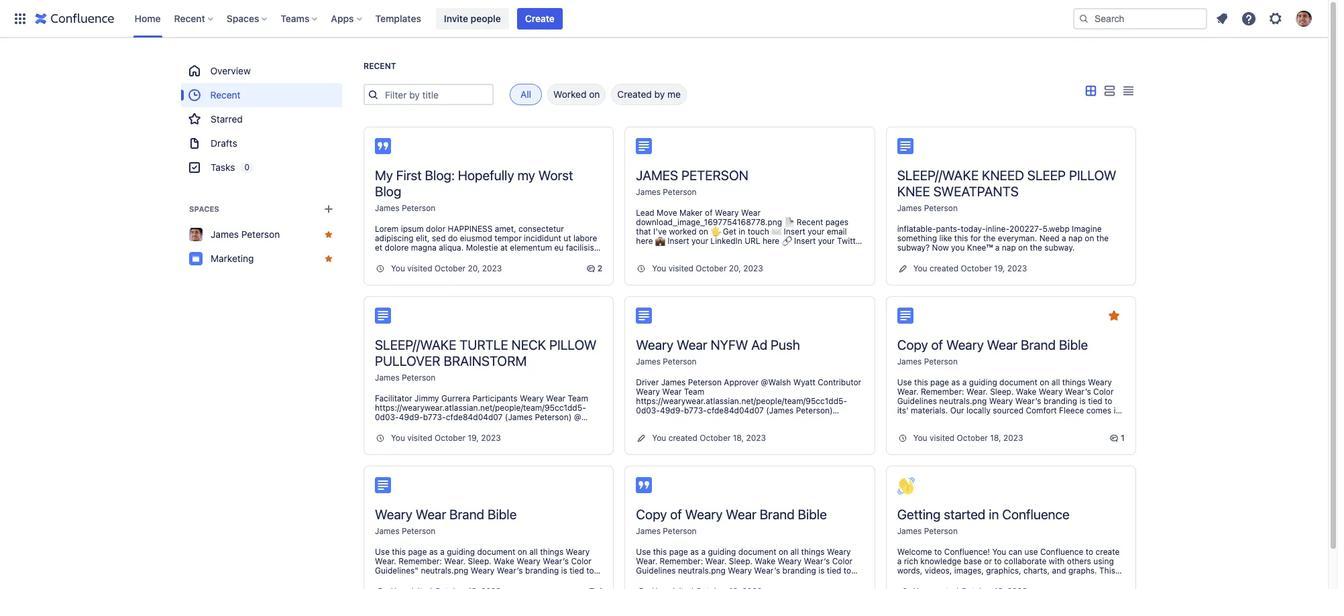 Task type: locate. For each thing, give the bounding box(es) containing it.
james inside 'weary wear brand bible james peterson'
[[375, 527, 400, 537]]

1 horizontal spatial wear.
[[967, 387, 988, 397]]

for inside use this page as a guiding document on all things weary wear. remember: wear. sleep. wake weary wear's color guidelines neutrals.png weary wear's branding is tied to its' materials. our locally sourced comfort fleece comes in neutral tones that we refuse to alter with artificial dyes; allowing for the natural tones of our fabrics to shine. the ww color expansion allowe
[[931, 425, 941, 435]]

pullover
[[375, 354, 441, 369]]

1 vertical spatial of
[[1010, 425, 1018, 435]]

of inside use this page as a guiding document on all things weary wear. remember: wear. sleep. wake weary wear's color guidelines neutrals.png weary wear's branding is tied to its' materials. our locally sourced comfort fleece comes in neutral tones that we refuse to alter with artificial dyes; allowing for the natural tones of our fabrics to shine. the ww color expansion allowe
[[1010, 425, 1018, 435]]

settings icon image
[[1268, 10, 1284, 27]]

1 vertical spatial color
[[915, 434, 936, 444]]

our
[[951, 406, 965, 416]]

0 horizontal spatial for
[[931, 425, 941, 435]]

things
[[1063, 378, 1086, 388]]

page image up "james"
[[636, 138, 652, 154]]

0 horizontal spatial page image
[[636, 138, 652, 154]]

0 horizontal spatial recent
[[174, 12, 205, 24]]

2 horizontal spatial of
[[1010, 425, 1018, 435]]

ad
[[752, 338, 768, 353]]

to left the alter
[[1006, 415, 1014, 425]]

in right started
[[989, 507, 1000, 523]]

1 vertical spatial unstar this space image
[[323, 254, 334, 264]]

1 horizontal spatial sleep//wake
[[898, 168, 979, 183]]

0 horizontal spatial wear.
[[898, 387, 919, 397]]

wake
[[1016, 387, 1037, 397]]

nap right need
[[1069, 234, 1083, 244]]

1 horizontal spatial color
[[1094, 387, 1114, 397]]

weary inside the weary wear nyfw ad push james peterson
[[636, 338, 674, 353]]

tab list
[[494, 84, 687, 105]]

page image for sleep//wake
[[898, 138, 914, 154]]

0 horizontal spatial 19,
[[468, 434, 479, 444]]

0 horizontal spatial pillow
[[550, 338, 597, 353]]

1 horizontal spatial spaces
[[227, 12, 259, 24]]

brand inside 'weary wear brand bible james peterson'
[[450, 507, 485, 523]]

on inside worked on button
[[589, 89, 600, 100]]

recent inside dropdown button
[[174, 12, 205, 24]]

sleep//wake for pullover
[[375, 338, 457, 353]]

2 20, from the left
[[729, 264, 741, 274]]

color right ww
[[915, 434, 936, 444]]

apps button
[[327, 8, 367, 29]]

copy of weary wear brand bible james peterson
[[898, 338, 1089, 367], [636, 507, 827, 537]]

blog image for copy
[[636, 478, 652, 494]]

0 vertical spatial sleep//wake
[[898, 168, 979, 183]]

getting
[[898, 507, 941, 523]]

recent right home
[[174, 12, 205, 24]]

wear. up its'
[[898, 387, 919, 397]]

the right subway.
[[1097, 234, 1109, 244]]

1 vertical spatial pillow
[[550, 338, 597, 353]]

wear inside the weary wear nyfw ad push james peterson
[[677, 338, 708, 353]]

you for weary wear nyfw ad push
[[652, 434, 667, 444]]

james
[[636, 187, 661, 197], [375, 203, 400, 213], [898, 203, 922, 213], [211, 229, 239, 240], [636, 357, 661, 367], [898, 357, 922, 367], [375, 373, 400, 383], [375, 527, 400, 537], [636, 527, 661, 537], [898, 527, 922, 537]]

:wave: image
[[898, 478, 915, 495], [898, 478, 915, 495]]

1 vertical spatial sleep//wake
[[375, 338, 457, 353]]

0 horizontal spatial blog image
[[375, 138, 391, 154]]

sleep//wake inside sleep//wake kneed sleep pillow knee sweatpants james peterson
[[898, 168, 979, 183]]

on down the 200227-
[[1019, 243, 1028, 253]]

home
[[135, 12, 161, 24]]

a right knee™️
[[996, 243, 1000, 253]]

ww
[[898, 434, 913, 444]]

a right as
[[963, 378, 967, 388]]

for down materials. at right
[[931, 425, 941, 435]]

0 horizontal spatial copy
[[636, 507, 667, 523]]

unstar this space image
[[323, 230, 334, 240], [323, 254, 334, 264]]

created by me
[[618, 89, 681, 100]]

sleep//wake kneed sleep pillow knee sweatpants james peterson
[[898, 168, 1117, 213]]

cards image
[[1083, 83, 1099, 99]]

overview link
[[181, 59, 342, 83]]

peterson
[[682, 168, 749, 183]]

1 horizontal spatial 18,
[[991, 434, 1002, 444]]

0 vertical spatial 19,
[[995, 264, 1006, 274]]

the
[[984, 234, 996, 244], [1097, 234, 1109, 244], [1030, 243, 1043, 253], [944, 425, 956, 435]]

1 horizontal spatial nap
[[1069, 234, 1083, 244]]

alter
[[1016, 415, 1033, 425]]

wear.
[[898, 387, 919, 397], [967, 387, 988, 397]]

to right tied
[[1105, 397, 1113, 407]]

all
[[1052, 378, 1061, 388]]

a
[[1062, 234, 1067, 244], [996, 243, 1000, 253], [963, 378, 967, 388]]

nap down inline-
[[1002, 243, 1016, 253]]

use
[[898, 378, 912, 388]]

0 horizontal spatial you visited october 20, 2023
[[391, 264, 502, 274]]

this right like
[[955, 234, 969, 244]]

2 horizontal spatial recent
[[364, 61, 396, 71]]

1 18, from the left
[[733, 434, 744, 444]]

the inside use this page as a guiding document on all things weary wear. remember: wear. sleep. wake weary wear's color guidelines neutrals.png weary wear's branding is tied to its' materials. our locally sourced comfort fleece comes in neutral tones that we refuse to alter with artificial dyes; allowing for the natural tones of our fabrics to shine. the ww color expansion allowe
[[944, 425, 956, 435]]

worked on button
[[548, 84, 606, 105]]

0 vertical spatial in
[[1114, 406, 1121, 416]]

remember:
[[921, 387, 965, 397]]

nap
[[1069, 234, 1083, 244], [1002, 243, 1016, 253]]

pillow inside sleep//wake turtle neck pillow pullover brainstorm james peterson
[[550, 338, 597, 353]]

0 vertical spatial created
[[930, 264, 959, 274]]

templates
[[375, 12, 421, 24]]

spaces right the recent dropdown button
[[227, 12, 259, 24]]

0 vertical spatial this
[[955, 234, 969, 244]]

tab list containing all
[[494, 84, 687, 105]]

you visited october 20, 2023
[[391, 264, 502, 274], [652, 264, 763, 274]]

1 horizontal spatial pillow
[[1070, 168, 1117, 183]]

on left all
[[1040, 378, 1050, 388]]

1 vertical spatial copy of weary wear brand bible james peterson
[[636, 507, 827, 537]]

a right need
[[1062, 234, 1067, 244]]

starred link
[[181, 107, 342, 132]]

you visited october 18, 2023
[[914, 434, 1024, 444]]

1 vertical spatial 19,
[[468, 434, 479, 444]]

unstar this space image for marketing
[[323, 254, 334, 264]]

created for sweatpants
[[930, 264, 959, 274]]

natural
[[958, 425, 985, 435]]

pillow for sleep//wake turtle neck pillow pullover brainstorm
[[550, 338, 597, 353]]

peterson inside sleep//wake kneed sleep pillow knee sweatpants james peterson
[[925, 203, 958, 213]]

page image
[[375, 308, 391, 324], [636, 308, 652, 324], [898, 308, 914, 324], [375, 478, 391, 494]]

20,
[[468, 264, 480, 274], [729, 264, 741, 274]]

page
[[931, 378, 950, 388]]

0 horizontal spatial sleep//wake
[[375, 338, 457, 353]]

0 horizontal spatial 18,
[[733, 434, 744, 444]]

on right worked
[[589, 89, 600, 100]]

group
[[181, 59, 342, 180]]

document
[[1000, 378, 1038, 388]]

comes
[[1087, 406, 1112, 416]]

pants-
[[936, 224, 961, 234]]

create a space image
[[321, 201, 337, 217]]

neutral
[[898, 415, 924, 425]]

this right use
[[915, 378, 929, 388]]

created
[[618, 89, 652, 100]]

in inside use this page as a guiding document on all things weary wear. remember: wear. sleep. wake weary wear's color guidelines neutrals.png weary wear's branding is tied to its' materials. our locally sourced comfort fleece comes in neutral tones that we refuse to alter with artificial dyes; allowing for the natural tones of our fabrics to shine. the ww color expansion allowe
[[1114, 406, 1121, 416]]

tones down sourced at the right
[[987, 425, 1008, 435]]

2 vertical spatial of
[[671, 507, 682, 523]]

1 vertical spatial in
[[989, 507, 1000, 523]]

turtle
[[460, 338, 508, 353]]

0 horizontal spatial color
[[915, 434, 936, 444]]

you
[[952, 243, 965, 253]]

tones left that
[[926, 415, 948, 425]]

1 vertical spatial this
[[915, 378, 929, 388]]

1 horizontal spatial copy
[[898, 338, 929, 353]]

pillow right neck
[[550, 338, 597, 353]]

0 vertical spatial pillow
[[1070, 168, 1117, 183]]

recent
[[174, 12, 205, 24], [364, 61, 396, 71], [211, 89, 241, 101]]

wear's up fleece
[[1066, 387, 1092, 397]]

in
[[1114, 406, 1121, 416], [989, 507, 1000, 523]]

color up comes
[[1094, 387, 1114, 397]]

1 vertical spatial recent
[[364, 61, 396, 71]]

sleep//wake up knee
[[898, 168, 979, 183]]

created by me button
[[612, 84, 687, 105]]

2023
[[482, 264, 502, 274], [744, 264, 763, 274], [1008, 264, 1028, 274], [481, 434, 501, 444], [747, 434, 766, 444], [1004, 434, 1024, 444]]

invite people
[[444, 12, 501, 24]]

0 horizontal spatial nap
[[1002, 243, 1016, 253]]

weary inside 'weary wear brand bible james peterson'
[[375, 507, 413, 523]]

tied
[[1089, 397, 1103, 407]]

1 you visited october 20, 2023 from the left
[[391, 264, 502, 274]]

to left the shine.
[[1063, 425, 1071, 435]]

james peterson link
[[636, 187, 697, 197], [375, 203, 436, 213], [898, 203, 958, 213], [181, 223, 342, 247], [636, 357, 697, 367], [898, 357, 958, 367], [375, 373, 436, 383], [375, 527, 436, 537], [636, 527, 697, 537], [898, 527, 958, 537]]

1 horizontal spatial created
[[930, 264, 959, 274]]

0 vertical spatial for
[[971, 234, 982, 244]]

as
[[952, 378, 961, 388]]

0 vertical spatial copy
[[898, 338, 929, 353]]

comments image
[[1109, 434, 1120, 444], [587, 587, 598, 590]]

unstar this space image inside marketing link
[[323, 254, 334, 264]]

0 horizontal spatial a
[[963, 378, 967, 388]]

my first blog: hopefully my worst blog james peterson
[[375, 168, 573, 213]]

apps
[[331, 12, 354, 24]]

james peterson james peterson
[[636, 168, 749, 197]]

a inside use this page as a guiding document on all things weary wear. remember: wear. sleep. wake weary wear's color guidelines neutrals.png weary wear's branding is tied to its' materials. our locally sourced comfort fleece comes in neutral tones that we refuse to alter with artificial dyes; allowing for the natural tones of our fabrics to shine. the ww color expansion allowe
[[963, 378, 967, 388]]

1 vertical spatial comments image
[[587, 587, 598, 590]]

unstar this space image for james peterson
[[323, 230, 334, 240]]

james inside the weary wear nyfw ad push james peterson
[[636, 357, 661, 367]]

1 horizontal spatial for
[[971, 234, 982, 244]]

all
[[521, 89, 531, 100]]

to
[[1105, 397, 1113, 407], [1006, 415, 1014, 425], [1063, 425, 1071, 435]]

1 horizontal spatial 19,
[[995, 264, 1006, 274]]

visited
[[408, 264, 433, 274], [669, 264, 694, 274], [408, 434, 433, 444], [930, 434, 955, 444]]

1 vertical spatial copy
[[636, 507, 667, 523]]

1 horizontal spatial recent
[[211, 89, 241, 101]]

subway.
[[1045, 243, 1075, 253]]

pillow
[[1070, 168, 1117, 183], [550, 338, 597, 353]]

group containing overview
[[181, 59, 342, 180]]

1 horizontal spatial 20,
[[729, 264, 741, 274]]

bible
[[1060, 338, 1089, 353], [488, 507, 517, 523], [798, 507, 827, 523]]

blog:
[[425, 168, 455, 183]]

1 page image from the left
[[636, 138, 652, 154]]

sweatpants
[[934, 184, 1019, 199]]

1 vertical spatial blog image
[[636, 478, 652, 494]]

0 horizontal spatial spaces
[[189, 205, 219, 213]]

1
[[1121, 434, 1125, 444]]

0 vertical spatial comments image
[[1109, 434, 1120, 444]]

tones
[[926, 415, 948, 425], [987, 425, 1008, 435]]

0 horizontal spatial copy of weary wear brand bible james peterson
[[636, 507, 827, 537]]

confluence image
[[35, 10, 114, 27], [35, 10, 114, 27]]

1 unstar this space image from the top
[[323, 230, 334, 240]]

inflatable-pants-today-inline-200227-5.webp imagine something like this for the everyman. need a nap on the subway? now you knee™️ a nap on the subway.
[[898, 224, 1109, 253]]

the down our
[[944, 425, 956, 435]]

pillow right sleep on the top right of page
[[1070, 168, 1117, 183]]

1 horizontal spatial blog image
[[636, 478, 652, 494]]

is
[[1080, 397, 1086, 407]]

october for sleep//wake turtle neck pillow pullover brainstorm
[[435, 434, 466, 444]]

0 horizontal spatial created
[[669, 434, 698, 444]]

comments image for copy of weary wear brand bible
[[1109, 434, 1120, 444]]

page image up knee
[[898, 138, 914, 154]]

drafts
[[211, 138, 237, 149]]

1 horizontal spatial page image
[[898, 138, 914, 154]]

shine.
[[1073, 425, 1096, 435]]

pillow inside sleep//wake kneed sleep pillow knee sweatpants james peterson
[[1070, 168, 1117, 183]]

page image for sleep//wake turtle neck pillow pullover brainstorm
[[375, 308, 391, 324]]

brainstorm
[[444, 354, 527, 369]]

notification icon image
[[1215, 10, 1231, 27]]

5.webp
[[1043, 224, 1070, 234]]

branding
[[1044, 397, 1078, 407]]

1 horizontal spatial copy of weary wear brand bible james peterson
[[898, 338, 1089, 367]]

0 vertical spatial recent
[[174, 12, 205, 24]]

0 horizontal spatial in
[[989, 507, 1000, 523]]

recent down templates link on the left top
[[364, 61, 396, 71]]

2 page image from the left
[[898, 138, 914, 154]]

0 vertical spatial color
[[1094, 387, 1114, 397]]

0 horizontal spatial brand
[[450, 507, 485, 523]]

sleep//wake inside sleep//wake turtle neck pillow pullover brainstorm james peterson
[[375, 338, 457, 353]]

0 horizontal spatial bible
[[488, 507, 517, 523]]

invite
[[444, 12, 468, 24]]

1 vertical spatial spaces
[[189, 205, 219, 213]]

for right you
[[971, 234, 982, 244]]

peterson
[[663, 187, 697, 197], [402, 203, 436, 213], [925, 203, 958, 213], [241, 229, 280, 240], [663, 357, 697, 367], [925, 357, 958, 367], [402, 373, 436, 383], [402, 527, 436, 537], [663, 527, 697, 537], [925, 527, 958, 537]]

0 vertical spatial unstar this space image
[[323, 230, 334, 240]]

2 unstar this space image from the top
[[323, 254, 334, 264]]

0 horizontal spatial comments image
[[587, 587, 598, 590]]

spaces down tasks
[[189, 205, 219, 213]]

1 vertical spatial created
[[669, 434, 698, 444]]

wear
[[677, 338, 708, 353], [988, 338, 1018, 353], [416, 507, 446, 523], [726, 507, 757, 523]]

wear's up the alter
[[1016, 397, 1042, 407]]

blog
[[375, 184, 402, 199]]

october
[[435, 264, 466, 274], [696, 264, 727, 274], [961, 264, 992, 274], [435, 434, 466, 444], [700, 434, 731, 444], [957, 434, 988, 444]]

0 vertical spatial blog image
[[375, 138, 391, 154]]

weary
[[636, 338, 674, 353], [947, 338, 984, 353], [1089, 378, 1113, 388], [1039, 387, 1063, 397], [990, 397, 1013, 407], [375, 507, 413, 523], [686, 507, 723, 523]]

0 vertical spatial spaces
[[227, 12, 259, 24]]

1 horizontal spatial you visited october 20, 2023
[[652, 264, 763, 274]]

2 horizontal spatial bible
[[1060, 338, 1089, 353]]

1 horizontal spatial of
[[932, 338, 944, 353]]

fabrics
[[1035, 425, 1061, 435]]

banner
[[0, 0, 1329, 38]]

2 18, from the left
[[991, 434, 1002, 444]]

its'
[[898, 406, 909, 416]]

james inside getting started in confluence james peterson
[[898, 527, 922, 537]]

0 horizontal spatial 20,
[[468, 264, 480, 274]]

1 horizontal spatial in
[[1114, 406, 1121, 416]]

guidelines
[[898, 397, 937, 407]]

19,
[[995, 264, 1006, 274], [468, 434, 479, 444]]

18,
[[733, 434, 744, 444], [991, 434, 1002, 444]]

on
[[589, 89, 600, 100], [1085, 234, 1095, 244], [1019, 243, 1028, 253], [1040, 378, 1050, 388]]

everyman.
[[998, 234, 1038, 244]]

blog image
[[375, 138, 391, 154], [636, 478, 652, 494]]

allowe
[[979, 434, 1003, 444]]

1 horizontal spatial this
[[955, 234, 969, 244]]

the down the 200227-
[[1030, 243, 1043, 253]]

1 vertical spatial for
[[931, 425, 941, 435]]

in right comes
[[1114, 406, 1121, 416]]

sleep//wake for knee
[[898, 168, 979, 183]]

wear. up locally
[[967, 387, 988, 397]]

by
[[655, 89, 665, 100]]

james
[[636, 168, 679, 183]]

peterson inside my first blog: hopefully my worst blog james peterson
[[402, 203, 436, 213]]

sleep//wake up pullover
[[375, 338, 457, 353]]

0 horizontal spatial this
[[915, 378, 929, 388]]

recent up starred
[[211, 89, 241, 101]]

comments image
[[586, 264, 596, 274]]

you for james peterson
[[652, 264, 667, 274]]

1 horizontal spatial tones
[[987, 425, 1008, 435]]

page image
[[636, 138, 652, 154], [898, 138, 914, 154]]

1 horizontal spatial comments image
[[1109, 434, 1120, 444]]

wear inside 'weary wear brand bible james peterson'
[[416, 507, 446, 523]]



Task type: describe. For each thing, give the bounding box(es) containing it.
guiding
[[970, 378, 998, 388]]

18, for you created october 18, 2023
[[733, 434, 744, 444]]

james inside my first blog: hopefully my worst blog james peterson
[[375, 203, 400, 213]]

2
[[598, 264, 603, 274]]

you for sleep//wake turtle neck pillow pullover brainstorm
[[391, 434, 405, 444]]

spaces inside popup button
[[227, 12, 259, 24]]

james inside sleep//wake turtle neck pillow pullover brainstorm james peterson
[[375, 373, 400, 383]]

19, for sweatpants
[[995, 264, 1006, 274]]

fleece
[[1060, 406, 1085, 416]]

2 horizontal spatial brand
[[1021, 338, 1056, 353]]

list image
[[1102, 83, 1118, 99]]

2023 for sleep//wake turtle neck pillow pullover brainstorm
[[481, 434, 501, 444]]

0 horizontal spatial of
[[671, 507, 682, 523]]

james inside sleep//wake kneed sleep pillow knee sweatpants james peterson
[[898, 203, 922, 213]]

comments image for weary wear brand bible
[[587, 587, 598, 590]]

something
[[898, 234, 937, 244]]

1 horizontal spatial to
[[1063, 425, 1071, 435]]

today-
[[961, 224, 986, 234]]

allowing
[[898, 425, 929, 435]]

help icon image
[[1241, 10, 1258, 27]]

2023 for james peterson
[[744, 264, 763, 274]]

all button
[[510, 84, 542, 105]]

weary wear brand bible james peterson
[[375, 507, 517, 537]]

1 20, from the left
[[468, 264, 480, 274]]

neutrals.png
[[940, 397, 987, 407]]

2023 for weary wear nyfw ad push
[[747, 434, 766, 444]]

we
[[967, 415, 978, 425]]

templates link
[[371, 8, 425, 29]]

refuse
[[980, 415, 1004, 425]]

imagine
[[1072, 224, 1102, 234]]

sourced
[[993, 406, 1024, 416]]

confluence
[[1003, 507, 1070, 523]]

need
[[1040, 234, 1060, 244]]

the
[[1098, 425, 1112, 435]]

peterson inside james peterson james peterson
[[663, 187, 697, 197]]

artificial
[[1054, 415, 1084, 425]]

peterson inside 'weary wear brand bible james peterson'
[[402, 527, 436, 537]]

inline-
[[986, 224, 1010, 234]]

use this page as a guiding document on all things weary wear. remember: wear. sleep. wake weary wear's color guidelines neutrals.png weary wear's branding is tied to its' materials. our locally sourced comfort fleece comes in neutral tones that we refuse to alter with artificial dyes; allowing for the natural tones of our fabrics to shine. the ww color expansion allowe
[[898, 378, 1121, 444]]

kneed
[[982, 168, 1025, 183]]

1 horizontal spatial a
[[996, 243, 1000, 253]]

in inside getting started in confluence james peterson
[[989, 507, 1000, 523]]

drafts link
[[181, 132, 342, 156]]

tasks
[[211, 162, 235, 173]]

started
[[944, 507, 986, 523]]

me
[[668, 89, 681, 100]]

this inside use this page as a guiding document on all things weary wear. remember: wear. sleep. wake weary wear's color guidelines neutrals.png weary wear's branding is tied to its' materials. our locally sourced comfort fleece comes in neutral tones that we refuse to alter with artificial dyes; allowing for the natural tones of our fabrics to shine. the ww color expansion allowe
[[915, 378, 929, 388]]

invite people button
[[436, 8, 509, 29]]

you for sleep//wake kneed sleep pillow knee sweatpants
[[914, 264, 928, 274]]

peterson inside sleep//wake turtle neck pillow pullover brainstorm james peterson
[[402, 373, 436, 383]]

you visited october 19, 2023
[[391, 434, 501, 444]]

the left "everyman."
[[984, 234, 996, 244]]

october for sleep//wake kneed sleep pillow knee sweatpants
[[961, 264, 992, 274]]

peterson inside the weary wear nyfw ad push james peterson
[[663, 357, 697, 367]]

james inside james peterson james peterson
[[636, 187, 661, 197]]

page image for james
[[636, 138, 652, 154]]

locally
[[967, 406, 991, 416]]

18, for you visited october 18, 2023
[[991, 434, 1002, 444]]

you created october 19, 2023
[[914, 264, 1028, 274]]

worked on
[[554, 89, 600, 100]]

0 horizontal spatial wear's
[[1016, 397, 1042, 407]]

hopefully
[[458, 168, 514, 183]]

page image for weary wear brand bible
[[375, 478, 391, 494]]

october for james peterson
[[696, 264, 727, 274]]

appswitcher icon image
[[12, 10, 28, 27]]

global element
[[8, 0, 1071, 37]]

starred
[[211, 113, 243, 125]]

1 horizontal spatial wear's
[[1066, 387, 1092, 397]]

on right subway.
[[1085, 234, 1095, 244]]

0 horizontal spatial tones
[[926, 415, 948, 425]]

1 horizontal spatial bible
[[798, 507, 827, 523]]

october for weary wear nyfw ad push
[[700, 434, 731, 444]]

like
[[940, 234, 953, 244]]

1 horizontal spatial brand
[[760, 507, 795, 523]]

marketing
[[211, 253, 254, 264]]

0 vertical spatial copy of weary wear brand bible james peterson
[[898, 338, 1089, 367]]

marketing link
[[181, 247, 342, 271]]

this inside inflatable-pants-today-inline-200227-5.webp imagine something like this for the everyman. need a nap on the subway? now you knee™️ a nap on the subway.
[[955, 234, 969, 244]]

sleep
[[1028, 168, 1066, 183]]

materials.
[[911, 406, 948, 416]]

inflatable-
[[898, 224, 936, 234]]

create
[[525, 12, 555, 24]]

neck
[[512, 338, 546, 353]]

0 horizontal spatial to
[[1006, 415, 1014, 425]]

spaces button
[[223, 8, 273, 29]]

you created october 18, 2023
[[652, 434, 766, 444]]

knee
[[898, 184, 931, 199]]

2 horizontal spatial a
[[1062, 234, 1067, 244]]

expansion
[[938, 434, 977, 444]]

2 vertical spatial recent
[[211, 89, 241, 101]]

first
[[396, 168, 422, 183]]

teams button
[[277, 8, 323, 29]]

Search field
[[1074, 8, 1208, 29]]

on inside use this page as a guiding document on all things weary wear. remember: wear. sleep. wake weary wear's color guidelines neutrals.png weary wear's branding is tied to its' materials. our locally sourced comfort fleece comes in neutral tones that we refuse to alter with artificial dyes; allowing for the natural tones of our fabrics to shine. the ww color expansion allowe
[[1040, 378, 1050, 388]]

2 wear. from the left
[[967, 387, 988, 397]]

weary wear nyfw ad push james peterson
[[636, 338, 800, 367]]

Filter by title field
[[381, 85, 493, 104]]

1 wear. from the left
[[898, 387, 919, 397]]

push
[[771, 338, 800, 353]]

our
[[1020, 425, 1033, 435]]

2023 for sleep//wake kneed sleep pillow knee sweatpants
[[1008, 264, 1028, 274]]

with
[[1035, 415, 1051, 425]]

comfort
[[1026, 406, 1057, 416]]

teams
[[281, 12, 310, 24]]

2 you visited october 20, 2023 from the left
[[652, 264, 763, 274]]

unstar image
[[1107, 308, 1123, 324]]

peterson inside getting started in confluence james peterson
[[925, 527, 958, 537]]

overview
[[211, 65, 251, 77]]

now
[[933, 243, 949, 253]]

blog image for my
[[375, 138, 391, 154]]

getting started in confluence james peterson
[[898, 507, 1070, 537]]

home link
[[131, 8, 165, 29]]

19, for brainstorm
[[468, 434, 479, 444]]

pillow for sleep//wake kneed sleep pillow knee sweatpants
[[1070, 168, 1117, 183]]

people
[[471, 12, 501, 24]]

your profile and preferences image
[[1296, 10, 1313, 27]]

0 vertical spatial of
[[932, 338, 944, 353]]

bible inside 'weary wear brand bible james peterson'
[[488, 507, 517, 523]]

compact list image
[[1121, 83, 1137, 99]]

my
[[375, 168, 393, 183]]

create link
[[517, 8, 563, 29]]

james peterson
[[211, 229, 280, 240]]

banner containing home
[[0, 0, 1329, 38]]

recent button
[[170, 8, 219, 29]]

for inside inflatable-pants-today-inline-200227-5.webp imagine something like this for the everyman. need a nap on the subway? now you knee™️ a nap on the subway.
[[971, 234, 982, 244]]

2 horizontal spatial to
[[1105, 397, 1113, 407]]

sleep.
[[991, 387, 1014, 397]]

search image
[[1079, 13, 1090, 24]]

page image for weary wear nyfw ad push
[[636, 308, 652, 324]]

sleep//wake turtle neck pillow pullover brainstorm james peterson
[[375, 338, 597, 383]]

created for james
[[669, 434, 698, 444]]



Task type: vqa. For each thing, say whether or not it's contained in the screenshot.
Weary Wear Brand Bible James Peterson
yes



